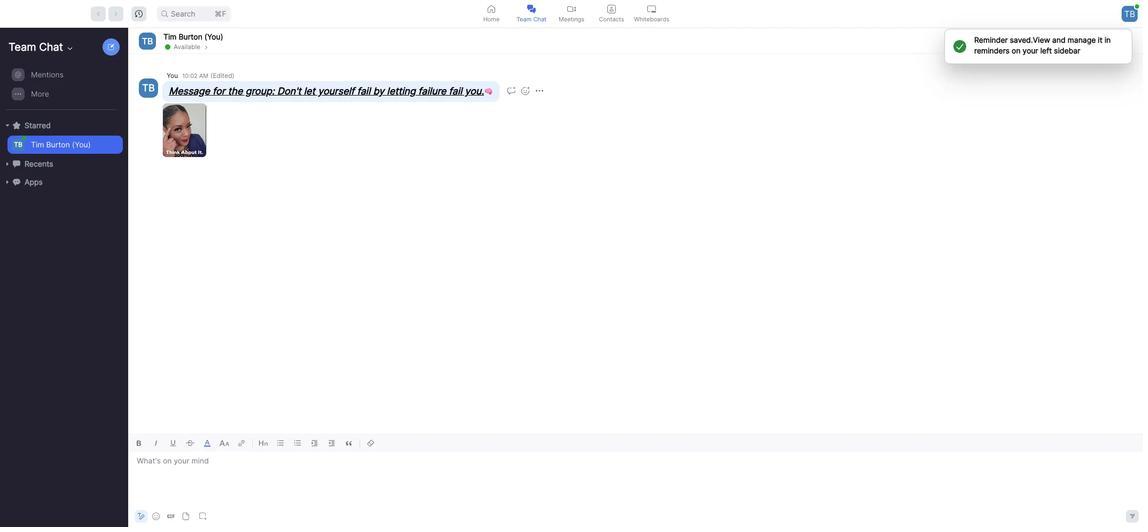 Task type: vqa. For each thing, say whether or not it's contained in the screenshot.
the top (You)
yes



Task type: locate. For each thing, give the bounding box(es) containing it.
1 vertical spatial triangle right image
[[4, 161, 11, 167]]

0 horizontal spatial tim burton (you)
[[31, 140, 91, 149]]

0 vertical spatial online image
[[1135, 4, 1140, 8]]

it
[[1098, 35, 1103, 44]]

online image for the right online icon
[[1135, 4, 1140, 8]]

2 triangle right image from the top
[[4, 161, 11, 167]]

2 horizontal spatial online image
[[1135, 4, 1140, 8]]

fail
[[357, 85, 370, 97], [449, 85, 462, 97]]

whiteboards
[[634, 15, 669, 23]]

online image
[[1135, 4, 1140, 8], [165, 44, 170, 49], [22, 136, 27, 141]]

home small image
[[487, 5, 496, 13]]

triangle right image
[[4, 122, 11, 129], [4, 161, 11, 167], [4, 179, 11, 185]]

gif image
[[167, 513, 175, 520], [167, 513, 175, 520]]

chevron right small image
[[203, 43, 210, 50], [203, 44, 210, 50]]

bold (⌘b) image
[[133, 437, 145, 450]]

(you)
[[205, 32, 223, 41], [72, 140, 91, 149]]

chat
[[533, 15, 547, 23], [39, 41, 63, 53]]

team chat button
[[512, 0, 552, 27]]

home button
[[472, 0, 512, 27]]

3 triangle right image from the top
[[4, 179, 11, 185]]

whiteboards button
[[632, 0, 672, 27]]

1 vertical spatial tim
[[31, 140, 44, 149]]

search
[[171, 9, 195, 18]]

for
[[213, 85, 225, 97]]

quote image
[[342, 437, 355, 450]]

1 horizontal spatial burton
[[179, 32, 202, 41]]

0 vertical spatial (you)
[[205, 32, 223, 41]]

tree
[[0, 64, 126, 202]]

chat image
[[13, 160, 20, 168]]

0 horizontal spatial online image
[[22, 136, 27, 141]]

emoji image for format icon
[[152, 513, 160, 520]]

triangle right image
[[4, 122, 11, 129], [4, 161, 11, 167], [4, 179, 11, 185]]

italic (⌘i) image
[[150, 437, 162, 450]]

0 vertical spatial triangle right image
[[4, 122, 11, 129]]

apps tree item
[[4, 173, 123, 191]]

tim burton's avatar element right new icon at left top
[[139, 32, 156, 49]]

1 vertical spatial tim burton (you)
[[31, 140, 91, 149]]

0 vertical spatial chat
[[533, 15, 547, 23]]

bulleted list (⇧⌘8) image
[[274, 437, 287, 450]]

tim
[[163, 32, 177, 41], [31, 140, 44, 149]]

0 vertical spatial team
[[517, 15, 532, 23]]

0 horizontal spatial team chat
[[9, 41, 63, 53]]

new image
[[108, 44, 114, 50]]

add link image
[[235, 437, 248, 450]]

1 vertical spatial team
[[9, 41, 36, 53]]

burton
[[179, 32, 202, 41], [46, 140, 70, 149]]

tim burton (you) down starred tree item
[[31, 140, 91, 149]]

tim burton's avatar element
[[139, 32, 156, 49], [139, 79, 158, 98], [12, 138, 25, 151]]

online image
[[1135, 4, 1140, 8], [165, 44, 170, 49], [22, 136, 27, 141]]

1 chevron right small image from the top
[[203, 43, 210, 50]]

emoji image for 'reply' icon
[[522, 87, 530, 95]]

team chat
[[517, 15, 547, 23], [9, 41, 63, 53]]

2 triangle right image from the top
[[4, 161, 11, 167]]

0 horizontal spatial fail
[[357, 85, 370, 97]]

team chat image
[[527, 5, 536, 13]]

triangle right image for starred
[[4, 122, 11, 129]]

tim burton's avatar element up chat icon
[[12, 138, 25, 151]]

fail left by
[[357, 85, 370, 97]]

more button
[[7, 85, 123, 103]]

0 vertical spatial tim
[[163, 32, 177, 41]]

failure
[[418, 85, 446, 97]]

reminder saved.view and manage it in reminders on your left sidebar element
[[975, 35, 1127, 56]]

1 triangle right image from the top
[[4, 122, 11, 129]]

by
[[373, 85, 384, 97]]

message image container, press arrow key to select images list
[[162, 103, 208, 158]]

1 vertical spatial triangle right image
[[4, 161, 11, 167]]

video on image
[[567, 5, 576, 13]]

ellipses horizontal small image
[[535, 87, 544, 95]]

2 chevron right small image from the top
[[203, 44, 210, 50]]

0 horizontal spatial chat
[[39, 41, 63, 53]]

tim burton's avatar element left you
[[139, 79, 158, 98]]

2 vertical spatial online image
[[22, 136, 27, 141]]

0 horizontal spatial tim
[[31, 140, 44, 149]]

tim burton (you)
[[163, 32, 223, 41], [31, 140, 91, 149]]

tree containing mentions
[[0, 64, 126, 202]]

1 horizontal spatial online image
[[165, 44, 170, 49]]

group:
[[246, 85, 275, 97]]

on
[[1012, 46, 1021, 55]]

meetings
[[559, 15, 585, 23]]

message image container, press arrow key to select images image
[[163, 104, 206, 157]]

yourself
[[318, 85, 354, 97]]

strikethrough (⇧⌘x) image
[[184, 437, 197, 450]]

team inside team chat button
[[517, 15, 532, 23]]

team chat down team chat icon
[[517, 15, 547, 23]]

(you) down ⌘f
[[205, 32, 223, 41]]

in
[[1105, 35, 1111, 44]]

fail left "you." on the top of page
[[449, 85, 462, 97]]

1 vertical spatial (you)
[[72, 140, 91, 149]]

toolbar
[[128, 435, 1143, 452]]

0 vertical spatial tim burton (you)
[[163, 32, 223, 41]]

tb inside tree
[[14, 141, 22, 149]]

1 horizontal spatial team chat
[[517, 15, 547, 23]]

burton up available
[[179, 32, 202, 41]]

mentions button
[[7, 66, 123, 84]]

tab list containing home
[[472, 0, 672, 27]]

starred
[[25, 121, 51, 130]]

tim down starred
[[31, 140, 44, 149]]

tim burton (you) up available
[[163, 32, 223, 41]]

(edited)
[[211, 72, 235, 80]]

0 horizontal spatial burton
[[46, 140, 70, 149]]

chat image
[[13, 160, 20, 168]]

1 horizontal spatial chat
[[533, 15, 547, 23]]

triangle right image left chat image
[[4, 161, 11, 167]]

1 horizontal spatial team
[[517, 15, 532, 23]]

chatbot image
[[13, 178, 20, 186]]

screenshot image
[[199, 513, 207, 520], [199, 513, 207, 520]]

0 vertical spatial triangle right image
[[4, 122, 11, 129]]

tim burton's avatar element inside tree
[[12, 138, 25, 151]]

2 vertical spatial triangle right image
[[4, 179, 11, 185]]

tab list
[[472, 0, 672, 27]]

triangle right image left starred
[[4, 122, 11, 129]]

team up mentions
[[9, 41, 36, 53]]

0 vertical spatial tim burton's avatar element
[[139, 32, 156, 49]]

1 horizontal spatial tim
[[163, 32, 177, 41]]

list
[[505, 84, 547, 98]]

0 vertical spatial burton
[[179, 32, 202, 41]]

2 vertical spatial tim burton's avatar element
[[12, 138, 25, 151]]

1 vertical spatial burton
[[46, 140, 70, 149]]

triangle right image for recents
[[4, 161, 11, 167]]

you
[[167, 72, 178, 80]]

1 vertical spatial tim burton's avatar element
[[139, 79, 158, 98]]

chat left chevron down small icon
[[39, 41, 63, 53]]

home
[[483, 15, 500, 23]]

clear style image
[[364, 437, 377, 450]]

team down team chat icon
[[517, 15, 532, 23]]

0 horizontal spatial (you)
[[72, 140, 91, 149]]

group inside tree
[[0, 65, 123, 110]]

online image for online icon to the left
[[22, 136, 27, 141]]

burton down starred tree item
[[46, 140, 70, 149]]

chat down team chat icon
[[533, 15, 547, 23]]

profile contact image
[[608, 5, 616, 13]]

0 vertical spatial team chat
[[517, 15, 547, 23]]

tim up available
[[163, 32, 177, 41]]

triangle right image left chat image
[[4, 161, 11, 167]]

1 vertical spatial online image
[[165, 44, 170, 49]]

triangle right image left chatbot image
[[4, 179, 11, 185]]

team chat up mentions
[[9, 41, 63, 53]]

more
[[31, 89, 49, 98]]

format image
[[137, 512, 145, 521]]

1 triangle right image from the top
[[4, 122, 11, 129]]

group
[[0, 65, 123, 110]]

(you) down starred tree item
[[72, 140, 91, 149]]

1 horizontal spatial fail
[[449, 85, 462, 97]]

whiteboard small image
[[648, 5, 656, 13], [648, 5, 656, 13]]

2 horizontal spatial online image
[[1135, 4, 1140, 8]]

emoji image
[[522, 87, 530, 95], [152, 513, 160, 520], [152, 513, 160, 520]]

0 vertical spatial online image
[[1135, 4, 1140, 8]]

triangle right image for starred
[[4, 122, 11, 129]]

history image
[[135, 10, 143, 17], [135, 10, 143, 17]]

magnifier image
[[161, 10, 168, 17], [161, 10, 168, 17]]

team
[[517, 15, 532, 23], [9, 41, 36, 53]]

1 vertical spatial chat
[[39, 41, 63, 53]]

your
[[1023, 46, 1039, 55]]

2 vertical spatial online image
[[22, 136, 27, 141]]

triangle right image left starred
[[4, 122, 11, 129]]

group containing mentions
[[0, 65, 123, 110]]

2 vertical spatial triangle right image
[[4, 179, 11, 185]]

0 horizontal spatial team
[[9, 41, 36, 53]]

star image
[[13, 122, 20, 129], [13, 122, 20, 129]]

tb
[[1125, 8, 1136, 19], [142, 36, 153, 46], [142, 82, 155, 94], [14, 141, 22, 149]]

triangle right image left chatbot image
[[4, 179, 11, 185]]

triangle right image inside starred tree item
[[4, 122, 11, 129]]

letting
[[387, 85, 416, 97]]



Task type: describe. For each thing, give the bounding box(es) containing it.
1 fail from the left
[[357, 85, 370, 97]]

am
[[199, 72, 208, 80]]

1 horizontal spatial online image
[[165, 44, 170, 49]]

home small image
[[487, 5, 496, 13]]

1 horizontal spatial (you)
[[205, 32, 223, 41]]

tb for the top tim burton's avatar element
[[142, 36, 153, 46]]

recents
[[25, 159, 53, 168]]

starred tree item
[[4, 116, 123, 135]]

decrease indent image
[[325, 437, 338, 450]]

triangle right image for recents
[[4, 161, 11, 167]]

reminder saved.view and manage it in reminders on your left sidebar
[[975, 35, 1111, 55]]

10:02
[[182, 72, 198, 80]]

team chat image
[[527, 5, 536, 13]]

increase indent image
[[308, 437, 321, 450]]

let
[[304, 85, 315, 97]]

burton inside tree
[[46, 140, 70, 149]]

checkmark circle image
[[954, 40, 967, 53]]

chevron down small image
[[66, 44, 74, 53]]

you 10:02 am (edited)
[[167, 72, 235, 80]]

paragraph image
[[257, 437, 270, 450]]

mentions
[[31, 70, 64, 79]]

numbered list image
[[291, 437, 304, 450]]

contacts button
[[592, 0, 632, 27]]

and
[[1053, 35, 1066, 44]]

ellipses horizontal small image
[[535, 87, 544, 95]]

sidebar
[[1054, 46, 1081, 55]]

chatbot image
[[13, 178, 20, 186]]

file image
[[182, 513, 190, 520]]

saved.view
[[1010, 35, 1051, 44]]

message for the group: don't let yourself fail by letting failure fail you.
[[169, 85, 484, 97]]

video on image
[[567, 5, 576, 13]]

tim burton (you) inside tree
[[31, 140, 91, 149]]

1 vertical spatial team chat
[[9, 41, 63, 53]]

the
[[228, 85, 243, 97]]

tb for the middle tim burton's avatar element
[[142, 82, 155, 94]]

recents tree item
[[4, 155, 123, 173]]

⌘f
[[215, 9, 226, 18]]

size image
[[218, 437, 231, 450]]

profile contact image
[[608, 5, 616, 13]]

manage
[[1068, 35, 1096, 44]]

apps
[[25, 177, 43, 186]]

0 horizontal spatial online image
[[22, 136, 27, 141]]

1 vertical spatial online image
[[165, 44, 170, 49]]

chevron down small image
[[66, 44, 74, 53]]

3 triangle right image from the top
[[4, 179, 11, 185]]

meetings button
[[552, 0, 592, 27]]

don't
[[277, 85, 301, 97]]

contacts
[[599, 15, 624, 23]]

new image
[[108, 44, 114, 50]]

(you) inside tree
[[72, 140, 91, 149]]

reminders
[[975, 46, 1010, 55]]

2 fail from the left
[[449, 85, 462, 97]]

available
[[174, 42, 201, 50]]

checkmark circle image
[[954, 40, 967, 53]]

tb for tim burton's avatar element inside tree
[[14, 141, 22, 149]]

color image
[[201, 437, 214, 450]]

chat inside button
[[533, 15, 547, 23]]

reminder
[[975, 35, 1008, 44]]

format image
[[137, 512, 145, 521]]

file image
[[182, 513, 190, 520]]

underline (⌘u) image
[[167, 437, 180, 450]]

message
[[169, 85, 210, 97]]

you.
[[465, 85, 484, 97]]

left
[[1041, 46, 1052, 55]]

team chat inside button
[[517, 15, 547, 23]]

reply image
[[508, 87, 516, 95]]

1 horizontal spatial tim burton (you)
[[163, 32, 223, 41]]



